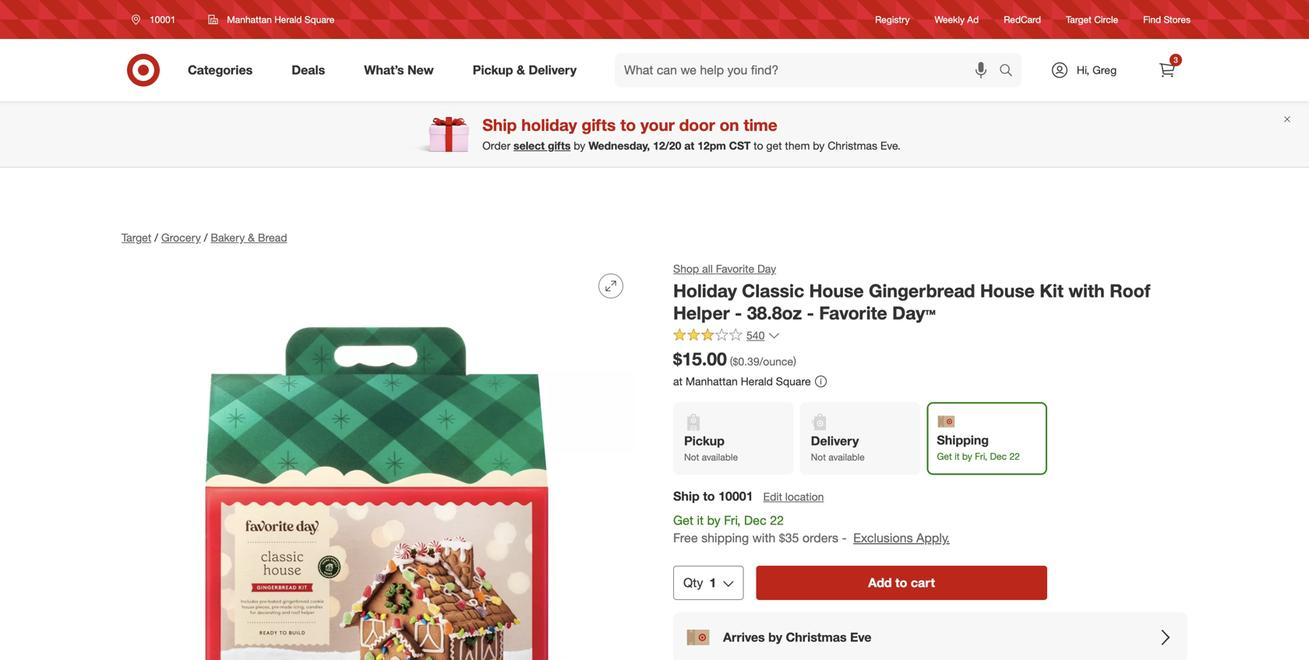Task type: vqa. For each thing, say whether or not it's contained in the screenshot.
"This"
no



Task type: locate. For each thing, give the bounding box(es) containing it.
by inside 'get it by fri, dec 22 free shipping with $35 orders - exclusions apply.'
[[707, 513, 721, 528]]

by down shipping
[[962, 451, 973, 462]]

1 vertical spatial at
[[673, 374, 683, 388]]

0 vertical spatial delivery
[[529, 62, 577, 78]]

1 horizontal spatial dec
[[990, 451, 1007, 462]]

1 horizontal spatial fri,
[[975, 451, 988, 462]]

1 vertical spatial it
[[697, 513, 704, 528]]

what's
[[364, 62, 404, 78]]

manhattan inside dropdown button
[[227, 14, 272, 25]]

1 vertical spatial herald
[[741, 374, 773, 388]]

ship up order
[[483, 115, 517, 135]]

hi,
[[1077, 63, 1090, 77]]

by right arrives
[[769, 630, 783, 645]]

1 horizontal spatial target
[[1066, 14, 1092, 25]]

by
[[574, 139, 586, 153], [813, 139, 825, 153], [962, 451, 973, 462], [707, 513, 721, 528], [769, 630, 783, 645]]

get inside 'get it by fri, dec 22 free shipping with $35 orders - exclusions apply.'
[[673, 513, 694, 528]]

1 horizontal spatial herald
[[741, 374, 773, 388]]

1 horizontal spatial with
[[1069, 280, 1105, 302]]

0 horizontal spatial fri,
[[724, 513, 741, 528]]

edit location
[[763, 490, 824, 503]]

dec inside 'get it by fri, dec 22 free shipping with $35 orders - exclusions apply.'
[[744, 513, 767, 528]]

0 vertical spatial fri,
[[975, 451, 988, 462]]

1 vertical spatial fri,
[[724, 513, 741, 528]]

pickup inside pickup not available
[[684, 433, 725, 449]]

christmas left eve.
[[828, 139, 878, 153]]

get up free
[[673, 513, 694, 528]]

0 vertical spatial ship
[[483, 115, 517, 135]]

0 vertical spatial target
[[1066, 14, 1092, 25]]

them
[[785, 139, 810, 153]]

1 vertical spatial 22
[[770, 513, 784, 528]]

at down door
[[685, 139, 695, 153]]

arrives
[[723, 630, 765, 645]]

favorite right all
[[716, 262, 755, 276]]

select
[[514, 139, 545, 153]]

0 vertical spatial 10001
[[150, 14, 176, 25]]

2 available from the left
[[829, 451, 865, 463]]

0 vertical spatial pickup
[[473, 62, 513, 78]]

0 vertical spatial it
[[955, 451, 960, 462]]

helper
[[673, 302, 730, 324]]

0 vertical spatial with
[[1069, 280, 1105, 302]]

1 available from the left
[[702, 451, 738, 463]]

0 vertical spatial square
[[305, 14, 335, 25]]

target left circle
[[1066, 14, 1092, 25]]

1 vertical spatial christmas
[[786, 630, 847, 645]]

3
[[1174, 55, 1178, 65]]

1 / from the left
[[155, 231, 158, 244]]

square down ')'
[[776, 374, 811, 388]]

target circle
[[1066, 14, 1119, 25]]

0 horizontal spatial with
[[753, 531, 776, 546]]

house
[[809, 280, 864, 302], [980, 280, 1035, 302]]

1 horizontal spatial not
[[811, 451, 826, 463]]

available inside pickup not available
[[702, 451, 738, 463]]

0 vertical spatial manhattan
[[227, 14, 272, 25]]

to up "shipping"
[[703, 489, 715, 504]]

target for target circle
[[1066, 14, 1092, 25]]

0 vertical spatial &
[[517, 62, 525, 78]]

with
[[1069, 280, 1105, 302], [753, 531, 776, 546]]

holiday
[[673, 280, 737, 302]]

0 horizontal spatial manhattan
[[227, 14, 272, 25]]

10001 button
[[122, 5, 192, 34]]

- right "orders"
[[842, 531, 847, 546]]

1 vertical spatial delivery
[[811, 433, 859, 449]]

get inside shipping get it by fri, dec 22
[[937, 451, 952, 462]]

1 vertical spatial dec
[[744, 513, 767, 528]]

find stores link
[[1143, 13, 1191, 26]]

1 vertical spatial ship
[[673, 489, 700, 504]]

herald down $0.39
[[741, 374, 773, 388]]

540
[[747, 329, 765, 342]]

$15.00 ( $0.39 /ounce )
[[673, 348, 796, 370]]

with inside 'get it by fri, dec 22 free shipping with $35 orders - exclusions apply.'
[[753, 531, 776, 546]]

0 horizontal spatial gifts
[[548, 139, 571, 153]]

1 vertical spatial 10001
[[719, 489, 753, 504]]

stores
[[1164, 14, 1191, 25]]

& left bread
[[248, 231, 255, 244]]

1 not from the left
[[684, 451, 699, 463]]

it
[[955, 451, 960, 462], [697, 513, 704, 528]]

not inside 'delivery not available'
[[811, 451, 826, 463]]

0 horizontal spatial herald
[[274, 14, 302, 25]]

gifts up wednesday, at the top
[[582, 115, 616, 135]]

add
[[868, 575, 892, 590]]

delivery up holiday
[[529, 62, 577, 78]]

0 horizontal spatial it
[[697, 513, 704, 528]]

1 horizontal spatial manhattan
[[686, 374, 738, 388]]

ship
[[483, 115, 517, 135], [673, 489, 700, 504]]

with inside shop all favorite day holiday classic house gingerbread house kit with roof helper - 38.8oz - favorite day™
[[1069, 280, 1105, 302]]

0 horizontal spatial dec
[[744, 513, 767, 528]]

add to cart
[[868, 575, 935, 590]]

greg
[[1093, 63, 1117, 77]]

0 horizontal spatial delivery
[[529, 62, 577, 78]]

edit
[[763, 490, 782, 503]]

shop all favorite day holiday classic house gingerbread house kit with roof helper - 38.8oz - favorite day™
[[673, 262, 1151, 324]]

1 horizontal spatial 22
[[1010, 451, 1020, 462]]

favorite left day™
[[819, 302, 888, 324]]

0 vertical spatial at
[[685, 139, 695, 153]]

on
[[720, 115, 739, 135]]

it up free
[[697, 513, 704, 528]]

manhattan up categories link
[[227, 14, 272, 25]]

1
[[710, 575, 716, 590]]

2 not from the left
[[811, 451, 826, 463]]

1 vertical spatial gifts
[[548, 139, 571, 153]]

holiday classic house gingerbread house kit with roof helper - 38.8oz - favorite day&#8482;, 1 of 13 image
[[122, 261, 636, 660]]

manhattan
[[227, 14, 272, 25], [686, 374, 738, 388]]

pickup & delivery
[[473, 62, 577, 78]]

ship up free
[[673, 489, 700, 504]]

square up deals link on the left of page
[[305, 14, 335, 25]]

not up ship to 10001
[[684, 451, 699, 463]]

0 horizontal spatial not
[[684, 451, 699, 463]]

fri, inside shipping get it by fri, dec 22
[[975, 451, 988, 462]]

get down shipping
[[937, 451, 952, 462]]

get
[[937, 451, 952, 462], [673, 513, 694, 528]]

gifts
[[582, 115, 616, 135], [548, 139, 571, 153]]

target / grocery / bakery & bread
[[122, 231, 287, 244]]

available inside 'delivery not available'
[[829, 451, 865, 463]]

with left $35
[[753, 531, 776, 546]]

manhattan herald square button
[[198, 5, 345, 34]]

0 horizontal spatial /
[[155, 231, 158, 244]]

10001 inside dropdown button
[[150, 14, 176, 25]]

1 horizontal spatial square
[[776, 374, 811, 388]]

pickup right new
[[473, 62, 513, 78]]

1 horizontal spatial favorite
[[819, 302, 888, 324]]

at
[[685, 139, 695, 153], [673, 374, 683, 388]]

grocery
[[161, 231, 201, 244]]

0 vertical spatial gifts
[[582, 115, 616, 135]]

1 horizontal spatial get
[[937, 451, 952, 462]]

to up wednesday, at the top
[[620, 115, 636, 135]]

delivery up location
[[811, 433, 859, 449]]

1 horizontal spatial ship
[[673, 489, 700, 504]]

0 horizontal spatial at
[[673, 374, 683, 388]]

manhattan down $15.00
[[686, 374, 738, 388]]

1 vertical spatial pickup
[[684, 433, 725, 449]]

find stores
[[1143, 14, 1191, 25]]

1 vertical spatial &
[[248, 231, 255, 244]]

to
[[620, 115, 636, 135], [754, 139, 763, 153], [703, 489, 715, 504], [896, 575, 908, 590]]

1 vertical spatial with
[[753, 531, 776, 546]]

pickup for not
[[684, 433, 725, 449]]

1 vertical spatial square
[[776, 374, 811, 388]]

1 horizontal spatial 10001
[[719, 489, 753, 504]]

add to cart button
[[756, 566, 1047, 600]]

by right them
[[813, 139, 825, 153]]

1 vertical spatial target
[[122, 231, 151, 244]]

cst
[[729, 139, 751, 153]]

at down $15.00
[[673, 374, 683, 388]]

by up "shipping"
[[707, 513, 721, 528]]

target left grocery link
[[122, 231, 151, 244]]

- up 540 link on the right of the page
[[735, 302, 742, 324]]

fri, down shipping
[[975, 451, 988, 462]]

0 horizontal spatial target
[[122, 231, 151, 244]]

1 horizontal spatial it
[[955, 451, 960, 462]]

ship inside ship holiday gifts to your door on time order select gifts by wednesday, 12/20 at 12pm cst to get them by christmas eve.
[[483, 115, 517, 135]]

0 vertical spatial 22
[[1010, 451, 1020, 462]]

0 vertical spatial christmas
[[828, 139, 878, 153]]

&
[[517, 62, 525, 78], [248, 231, 255, 244]]

0 horizontal spatial square
[[305, 14, 335, 25]]

dec inside shipping get it by fri, dec 22
[[990, 451, 1007, 462]]

1 horizontal spatial gifts
[[582, 115, 616, 135]]

fri, up "shipping"
[[724, 513, 741, 528]]

0 horizontal spatial get
[[673, 513, 694, 528]]

gifts down holiday
[[548, 139, 571, 153]]

(
[[730, 355, 733, 368]]

1 vertical spatial get
[[673, 513, 694, 528]]

herald
[[274, 14, 302, 25], [741, 374, 773, 388]]

1 horizontal spatial at
[[685, 139, 695, 153]]

0 vertical spatial get
[[937, 451, 952, 462]]

eve.
[[881, 139, 901, 153]]

wednesday,
[[589, 139, 650, 153]]

bakery & bread link
[[211, 231, 287, 244]]

house right classic on the right
[[809, 280, 864, 302]]

1 horizontal spatial /
[[204, 231, 208, 244]]

not for delivery
[[811, 451, 826, 463]]

not inside pickup not available
[[684, 451, 699, 463]]

hi, greg
[[1077, 63, 1117, 77]]

apply.
[[917, 531, 950, 546]]

christmas
[[828, 139, 878, 153], [786, 630, 847, 645]]

0 horizontal spatial 22
[[770, 513, 784, 528]]

christmas left eve
[[786, 630, 847, 645]]

0 horizontal spatial available
[[702, 451, 738, 463]]

manhattan herald square
[[227, 14, 335, 25]]

herald inside dropdown button
[[274, 14, 302, 25]]

house left kit
[[980, 280, 1035, 302]]

/ right target link
[[155, 231, 158, 244]]

0 horizontal spatial pickup
[[473, 62, 513, 78]]

to left get
[[754, 139, 763, 153]]

to right the add at the bottom right of page
[[896, 575, 908, 590]]

target
[[1066, 14, 1092, 25], [122, 231, 151, 244]]

& up holiday
[[517, 62, 525, 78]]

orders
[[803, 531, 839, 546]]

not up location
[[811, 451, 826, 463]]

0 horizontal spatial favorite
[[716, 262, 755, 276]]

0 horizontal spatial &
[[248, 231, 255, 244]]

it down shipping
[[955, 451, 960, 462]]

1 horizontal spatial pickup
[[684, 433, 725, 449]]

0 vertical spatial herald
[[274, 14, 302, 25]]

square
[[305, 14, 335, 25], [776, 374, 811, 388]]

0 vertical spatial dec
[[990, 451, 1007, 462]]

2 horizontal spatial -
[[842, 531, 847, 546]]

1 horizontal spatial available
[[829, 451, 865, 463]]

/ left bakery
[[204, 231, 208, 244]]

time
[[744, 115, 778, 135]]

new
[[408, 62, 434, 78]]

0 horizontal spatial house
[[809, 280, 864, 302]]

not for pickup
[[684, 451, 699, 463]]

target for target / grocery / bakery & bread
[[122, 231, 151, 244]]

0 horizontal spatial 10001
[[150, 14, 176, 25]]

2 / from the left
[[204, 231, 208, 244]]

$15.00
[[673, 348, 727, 370]]

0 horizontal spatial ship
[[483, 115, 517, 135]]

1 horizontal spatial house
[[980, 280, 1035, 302]]

at inside ship holiday gifts to your door on time order select gifts by wednesday, 12/20 at 12pm cst to get them by christmas eve.
[[685, 139, 695, 153]]

with right kit
[[1069, 280, 1105, 302]]

pickup up ship to 10001
[[684, 433, 725, 449]]

- right 38.8oz
[[807, 302, 814, 324]]

1 horizontal spatial delivery
[[811, 433, 859, 449]]

eve
[[850, 630, 872, 645]]

herald up deals
[[274, 14, 302, 25]]

/
[[155, 231, 158, 244], [204, 231, 208, 244]]



Task type: describe. For each thing, give the bounding box(es) containing it.
deals link
[[278, 53, 345, 87]]

day™
[[892, 302, 936, 324]]

what's new
[[364, 62, 434, 78]]

540 link
[[673, 328, 780, 346]]

search button
[[992, 53, 1030, 90]]

search
[[992, 64, 1030, 79]]

by down holiday
[[574, 139, 586, 153]]

by inside shipping get it by fri, dec 22
[[962, 451, 973, 462]]

1 house from the left
[[809, 280, 864, 302]]

grocery link
[[161, 231, 201, 244]]

roof
[[1110, 280, 1151, 302]]

classic
[[742, 280, 804, 302]]

ship holiday gifts to your door on time order select gifts by wednesday, 12/20 at 12pm cst to get them by christmas eve.
[[483, 115, 901, 153]]

1 vertical spatial manhattan
[[686, 374, 738, 388]]

pickup for &
[[473, 62, 513, 78]]

12/20
[[653, 139, 681, 153]]

free
[[673, 531, 698, 546]]

pickup not available
[[684, 433, 738, 463]]

registry
[[875, 14, 910, 25]]

delivery inside 'delivery not available'
[[811, 433, 859, 449]]

order
[[483, 139, 511, 153]]

holiday
[[521, 115, 577, 135]]

find
[[1143, 14, 1161, 25]]

22 inside shipping get it by fri, dec 22
[[1010, 451, 1020, 462]]

0 horizontal spatial -
[[735, 302, 742, 324]]

shop
[[673, 262, 699, 276]]

door
[[679, 115, 715, 135]]

exclusions
[[854, 531, 913, 546]]

day
[[758, 262, 776, 276]]

weekly ad
[[935, 14, 979, 25]]

all
[[702, 262, 713, 276]]

it inside shipping get it by fri, dec 22
[[955, 451, 960, 462]]

edit location button
[[763, 488, 825, 505]]

christmas inside ship holiday gifts to your door on time order select gifts by wednesday, 12/20 at 12pm cst to get them by christmas eve.
[[828, 139, 878, 153]]

circle
[[1094, 14, 1119, 25]]

to inside button
[[896, 575, 908, 590]]

/ounce
[[760, 355, 793, 368]]

0 vertical spatial favorite
[[716, 262, 755, 276]]

$0.39
[[733, 355, 760, 368]]

bread
[[258, 231, 287, 244]]

what's new link
[[351, 53, 453, 87]]

1 vertical spatial favorite
[[819, 302, 888, 324]]

deals
[[292, 62, 325, 78]]

ship to 10001
[[673, 489, 753, 504]]

cart
[[911, 575, 935, 590]]

1 horizontal spatial &
[[517, 62, 525, 78]]

22 inside 'get it by fri, dec 22 free shipping with $35 orders - exclusions apply.'
[[770, 513, 784, 528]]

kit
[[1040, 280, 1064, 302]]

$35
[[779, 531, 799, 546]]

weekly ad link
[[935, 13, 979, 26]]

- inside 'get it by fri, dec 22 free shipping with $35 orders - exclusions apply.'
[[842, 531, 847, 546]]

get it by fri, dec 22 free shipping with $35 orders - exclusions apply.
[[673, 513, 950, 546]]

categories link
[[175, 53, 272, 87]]

delivery not available
[[811, 433, 865, 463]]

exclusions apply. button
[[854, 529, 950, 547]]

38.8oz
[[747, 302, 802, 324]]

qty 1
[[684, 575, 716, 590]]

3 link
[[1150, 53, 1185, 87]]

shipping get it by fri, dec 22
[[937, 433, 1020, 462]]

ship for to
[[673, 489, 700, 504]]

available for pickup
[[702, 451, 738, 463]]

gingerbread
[[869, 280, 975, 302]]

What can we help you find? suggestions appear below search field
[[615, 53, 1003, 87]]

redcard
[[1004, 14, 1041, 25]]

available for delivery
[[829, 451, 865, 463]]

target circle link
[[1066, 13, 1119, 26]]

square inside manhattan herald square dropdown button
[[305, 14, 335, 25]]

bakery
[[211, 231, 245, 244]]

qty
[[684, 575, 703, 590]]

redcard link
[[1004, 13, 1041, 26]]

2 house from the left
[[980, 280, 1035, 302]]

arrives by christmas eve
[[723, 630, 872, 645]]

ad
[[967, 14, 979, 25]]

1 horizontal spatial -
[[807, 302, 814, 324]]

)
[[793, 355, 796, 368]]

shipping
[[702, 531, 749, 546]]

ship for holiday
[[483, 115, 517, 135]]

registry link
[[875, 13, 910, 26]]

12pm
[[698, 139, 726, 153]]

weekly
[[935, 14, 965, 25]]

at manhattan herald square
[[673, 374, 811, 388]]

fri, inside 'get it by fri, dec 22 free shipping with $35 orders - exclusions apply.'
[[724, 513, 741, 528]]

your
[[641, 115, 675, 135]]

pickup & delivery link
[[460, 53, 596, 87]]

get
[[766, 139, 782, 153]]

arrives by christmas eve link
[[673, 613, 1188, 660]]

location
[[785, 490, 824, 503]]

it inside 'get it by fri, dec 22 free shipping with $35 orders - exclusions apply.'
[[697, 513, 704, 528]]

target link
[[122, 231, 151, 244]]



